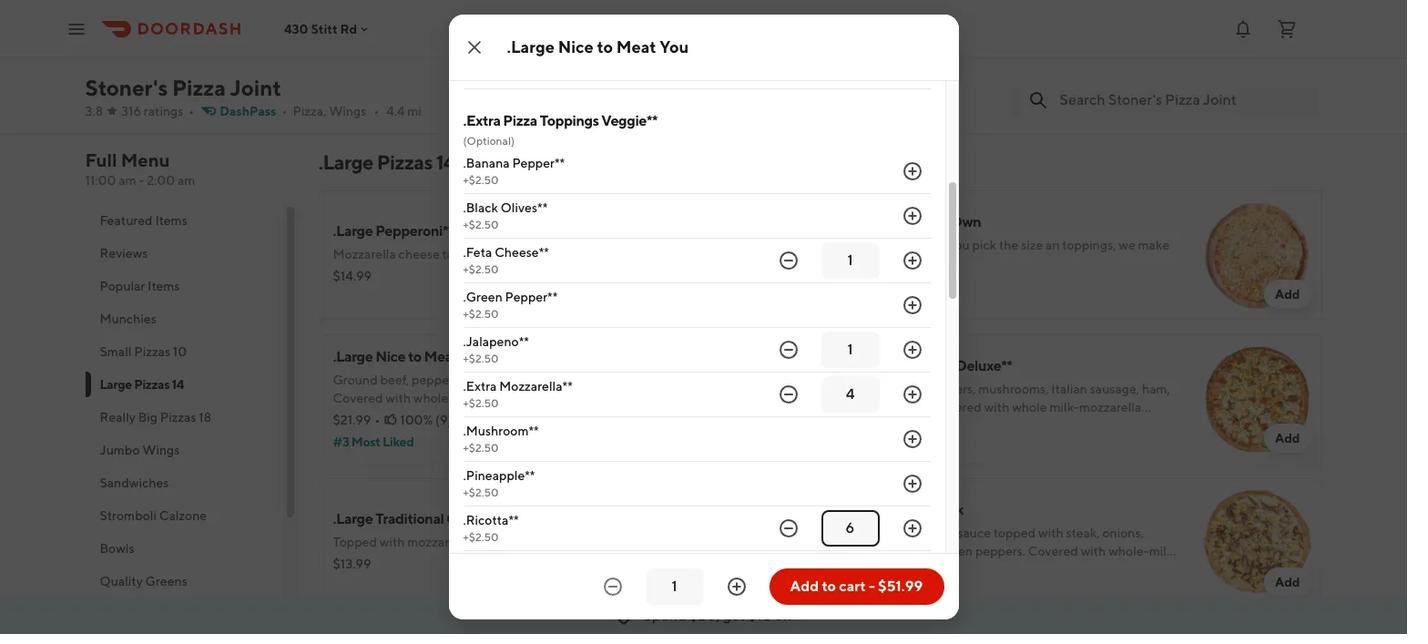 Task type: describe. For each thing, give the bounding box(es) containing it.
sweet stuff
[[100, 607, 167, 621]]

mushrooms, inside .large no brainer deluxe** onions, green peppers, mushrooms, italian sausage, ham, and pepperoni. covered with whole milk-mozzarella cheese.
[[979, 382, 1049, 396]]

with left steak,
[[1039, 526, 1064, 540]]

topped inside .large pepperoni** mozzarella cheese topped with sliced pepperoni $14.99
[[442, 247, 485, 261]]

garlic
[[924, 526, 955, 540]]

cart
[[839, 578, 866, 595]]

2:00
[[147, 173, 175, 188]]

add for .large no brainer deluxe**
[[1275, 431, 1301, 446]]

.feta
[[463, 245, 492, 260]]

you for .large nice to meat you
[[660, 37, 689, 56]]

ham,
[[1142, 382, 1171, 396]]

current quantity is 1 number field for .jalapeno**
[[832, 340, 869, 360]]

.large for .large pizzas 14"
[[318, 150, 373, 174]]

.large for .large pepperoni** mozzarella cheese topped with sliced pepperoni $14.99
[[333, 222, 373, 240]]

featured items
[[100, 213, 187, 228]]

cheese. inside the .large nice to meat you ground beef, pepperoni, italian sausage, ham and bacon. covered with whole milk-mozzarella cheese.
[[546, 391, 590, 405]]

.large for .large nice to meat you
[[507, 37, 555, 56]]

pizzas for .large
[[377, 150, 433, 174]]

decrease quantity by 1 image for .jalapeno**
[[778, 339, 800, 361]]

+$2.50 inside .pineapple** +$2.50
[[463, 486, 499, 500]]

add inside "button"
[[791, 578, 819, 595]]

.large for .large nice to meat you ground beef, pepperoni, italian sausage, ham and bacon. covered with whole milk-mozzarella cheese.
[[333, 348, 373, 365]]

increase quantity by 1 image up creative!
[[902, 205, 923, 227]]

+$2.50 inside .green pepper** +$2.50
[[463, 307, 499, 321]]

menu
[[121, 149, 170, 170]]

covered inside '.large italian steak stoners white garlic sauce topped with steak, onions, mushrooms, and green peppers. covered with whole-milk mozzarella cheese.'
[[1029, 544, 1079, 559]]

100% (9)
[[400, 413, 452, 427]]

onions,
[[1103, 526, 1144, 540]]

olives**
[[501, 201, 548, 215]]

Item Search search field
[[1060, 90, 1308, 110]]

an
[[1046, 238, 1060, 252]]

• up #3 most liked
[[375, 413, 380, 427]]

- inside "button"
[[869, 578, 875, 595]]

4.4
[[386, 104, 405, 118]]

bacon.
[[619, 373, 658, 387]]

cream,
[[360, 85, 399, 99]]

add for .small taco
[[766, 79, 791, 94]]

decrease quantity by 1 image for .extra mozzarella**
[[778, 384, 800, 406]]

.large italian steak image
[[1193, 478, 1322, 608]]

reviews button
[[85, 237, 283, 270]]

sandwiches
[[100, 476, 169, 490]]

$51.99
[[878, 578, 923, 595]]

to for .large nice to meat you
[[597, 37, 613, 56]]

sandwiches button
[[85, 466, 283, 499]]

milk- for meat
[[451, 391, 481, 405]]

.large for .large traditional cheese** topped with mozzarella cheese. $13.99
[[333, 510, 373, 528]]

with inside .large pepperoni** mozzarella cheese topped with sliced pepperoni $14.99
[[487, 247, 512, 261]]

.small
[[333, 5, 371, 23]]

quality
[[100, 574, 143, 589]]

mozzarella inside the .large nice to meat you ground beef, pepperoni, italian sausage, ham and bacon. covered with whole milk-mozzarella cheese.
[[481, 391, 543, 405]]

cheese
[[399, 247, 440, 261]]

current quantity is 1 number field for .feta cheese**
[[832, 251, 869, 271]]

.ricotta**
[[463, 513, 519, 528]]

.extra mozzarella** +$2.50
[[463, 379, 573, 410]]

with down steak,
[[1081, 544, 1106, 559]]

beef, inside .small taco stoner's pizza sauce topped with beef, jalapenos, sprinkled with taco seasoning, and covered with whole-milk mozzarella cheese. served with a side of lettuce, tomato, sour cream, and buffalo sauce.
[[524, 30, 553, 45]]

sour
[[333, 85, 358, 99]]

add for large build your own
[[1275, 287, 1301, 302]]

sauce inside '.large italian steak stoners white garlic sauce topped with steak, onions, mushrooms, and green peppers. covered with whole-milk mozzarella cheese.'
[[958, 526, 991, 540]]

pepperoni,
[[412, 373, 475, 387]]

cheese** inside .large traditional cheese** topped with mozzarella cheese. $13.99
[[447, 510, 506, 528]]

italian
[[477, 373, 513, 387]]

.black olives** +$2.50
[[463, 201, 548, 232]]

mozzarella
[[333, 247, 396, 261]]

dashpass
[[220, 104, 277, 118]]

pepper** for .banana pepper**
[[512, 156, 565, 171]]

spend
[[644, 607, 687, 624]]

off
[[775, 607, 793, 624]]

taco
[[374, 5, 404, 23]]

art!
[[910, 256, 930, 271]]

quality greens button
[[85, 565, 283, 598]]

quality greens
[[100, 574, 187, 589]]

small
[[100, 344, 132, 359]]

increase quantity by 1 image up the pepperoni.
[[902, 339, 923, 361]]

.black
[[463, 201, 498, 215]]

creative!
[[894, 238, 945, 252]]

of inside .small taco stoner's pizza sauce topped with beef, jalapenos, sprinkled with taco seasoning, and covered with whole-milk mozzarella cheese. served with a side of lettuce, tomato, sour cream, and buffalo sauce.
[[551, 67, 563, 81]]

add for .large traditional cheese**
[[766, 575, 791, 589]]

topped inside .small taco stoner's pizza sauce topped with beef, jalapenos, sprinkled with taco seasoning, and covered with whole-milk mozzarella cheese. served with a side of lettuce, tomato, sour cream, and buffalo sauce.
[[451, 30, 493, 45]]

4 increase quantity by 1 image from the top
[[902, 518, 923, 540]]

wings for pizza,
[[329, 104, 367, 118]]

munchies
[[100, 312, 157, 326]]

served
[[444, 67, 485, 81]]

100%
[[400, 413, 433, 427]]

.large pizzas 14"
[[318, 150, 463, 174]]

stromboli
[[100, 508, 157, 523]]

veggie**
[[602, 112, 658, 130]]

14
[[172, 377, 184, 392]]

milk inside '.large italian steak stoners white garlic sauce topped with steak, onions, mushrooms, and green peppers. covered with whole-milk mozzarella cheese.'
[[1150, 544, 1174, 559]]

.small taco stoner's pizza sauce topped with beef, jalapenos, sprinkled with taco seasoning, and covered with whole-milk mozzarella cheese. served with a side of lettuce, tomato, sour cream, and buffalo sauce.
[[333, 5, 669, 99]]

milk- for deluxe**
[[1050, 400, 1080, 415]]

2 vertical spatial current quantity is 1 number field
[[656, 577, 693, 597]]

to for .large nice to meat you ground beef, pepperoni, italian sausage, ham and bacon. covered with whole milk-mozzarella cheese.
[[408, 348, 422, 365]]

.large italian steak stoners white garlic sauce topped with steak, onions, mushrooms, and green peppers. covered with whole-milk mozzarella cheese.
[[842, 501, 1174, 577]]

$21.99 •
[[333, 413, 380, 427]]

316
[[121, 104, 141, 118]]

topped
[[333, 535, 377, 549]]

mi
[[407, 104, 422, 118]]

• left 4.4
[[374, 104, 379, 118]]

meat for .large nice to meat you ground beef, pepperoni, italian sausage, ham and bacon. covered with whole milk-mozzarella cheese.
[[424, 348, 458, 365]]

cheese. inside '.large italian steak stoners white garlic sauce topped with steak, onions, mushrooms, and green peppers. covered with whole-milk mozzarella cheese.'
[[907, 562, 951, 577]]

.large no brainer deluxe** onions, green peppers, mushrooms, italian sausage, ham, and pepperoni. covered with whole milk-mozzarella cheese.
[[842, 357, 1171, 433]]

430
[[284, 21, 308, 36]]

make
[[1139, 238, 1170, 252]]

popular items button
[[85, 270, 283, 302]]

green inside .large no brainer deluxe** onions, green peppers, mushrooms, italian sausage, ham, and pepperoni. covered with whole milk-mozzarella cheese.
[[890, 382, 923, 396]]

.extra for .extra mozzarella**
[[463, 379, 497, 394]]

to inside "button"
[[822, 578, 836, 595]]

$20,
[[690, 607, 720, 624]]

large for pizzas
[[100, 377, 132, 392]]

.large for .large italian steak stoners white garlic sauce topped with steak, onions, mushrooms, and green peppers. covered with whole-milk mozzarella cheese.
[[842, 501, 882, 518]]

close .large nice to meat you image
[[463, 36, 485, 58]]

cheese. inside .large traditional cheese** topped with mozzarella cheese. $13.99
[[472, 535, 516, 549]]

nice for .large nice to meat you
[[558, 37, 594, 56]]

.large nice to meat you image
[[684, 334, 813, 464]]

toppings
[[540, 112, 599, 130]]

.mushroom** +$2.50
[[463, 424, 539, 455]]

ground
[[333, 373, 378, 387]]

.feta cheese** +$2.50
[[463, 245, 549, 276]]

pizza
[[383, 30, 413, 45]]

steak
[[928, 501, 964, 518]]

increase quantity by 1 image up white
[[902, 473, 923, 495]]

increase quantity by 1 image up "build" at the top right of page
[[902, 161, 923, 182]]

spend $20, get $15 off
[[644, 607, 793, 624]]

and up "mi"
[[402, 85, 424, 99]]

.large nice to meat you
[[507, 37, 689, 56]]

pepperoni**
[[376, 222, 454, 240]]

$12.99
[[842, 278, 880, 292]]

toppings,
[[1063, 238, 1117, 252]]

11:00
[[85, 173, 116, 188]]

Current quantity is 4 number field
[[832, 385, 869, 405]]

jumbo wings
[[100, 443, 180, 457]]

stromboli calzone button
[[85, 499, 283, 532]]

stromboli calzone
[[100, 508, 207, 523]]

10
[[173, 344, 187, 359]]

.small taco image
[[684, 0, 813, 112]]

whole- inside .small taco stoner's pizza sauce topped with beef, jalapenos, sprinkled with taco seasoning, and covered with whole-milk mozzarella cheese. served with a side of lettuce, tomato, sour cream, and buffalo sauce.
[[554, 48, 595, 63]]

cheese. inside .small taco stoner's pizza sauce topped with beef, jalapenos, sprinkled with taco seasoning, and covered with whole-milk mozzarella cheese. served with a side of lettuce, tomato, sour cream, and buffalo sauce.
[[398, 67, 442, 81]]

whole for meat
[[413, 391, 449, 405]]

munchies button
[[85, 302, 283, 335]]

mozzarella inside .small taco stoner's pizza sauce topped with beef, jalapenos, sprinkled with taco seasoning, and covered with whole-milk mozzarella cheese. served with a side of lettuce, tomato, sour cream, and buffalo sauce.
[[333, 67, 395, 81]]

.large nice to meat you dialog
[[449, 0, 959, 634]]

pizzas left the 18
[[160, 410, 196, 425]]

rd
[[340, 21, 357, 36]]

of inside large build your own let's get creative! you pick the size an toppings, we make the work of art! $12.99
[[895, 256, 907, 271]]

whole- inside '.large italian steak stoners white garlic sauce topped with steak, onions, mushrooms, and green peppers. covered with whole-milk mozzarella cheese.'
[[1109, 544, 1150, 559]]

.large for .large no brainer deluxe** onions, green peppers, mushrooms, italian sausage, ham, and pepperoni. covered with whole milk-mozzarella cheese.
[[842, 357, 882, 374]]

mozzarella inside '.large italian steak stoners white garlic sauce topped with steak, onions, mushrooms, and green peppers. covered with whole-milk mozzarella cheese.'
[[842, 562, 905, 577]]

big
[[138, 410, 158, 425]]

0 vertical spatial the
[[999, 238, 1019, 252]]

size
[[1021, 238, 1043, 252]]

sauce.
[[470, 85, 507, 99]]

featured items button
[[85, 204, 283, 237]]

notification bell image
[[1233, 18, 1255, 40]]

.mushroom**
[[463, 424, 539, 438]]

.large no brainer deluxe** image
[[1193, 334, 1322, 464]]



Task type: locate. For each thing, give the bounding box(es) containing it.
1 increase quantity by 1 image from the top
[[902, 250, 923, 272]]

with down rd
[[333, 48, 358, 63]]

0 horizontal spatial sauce
[[415, 30, 449, 45]]

+$2.50 inside .banana pepper** +$2.50
[[463, 173, 499, 187]]

pizza inside the .extra pizza toppings veggie** (optional)
[[503, 112, 538, 130]]

beef, up side
[[524, 30, 553, 45]]

to
[[597, 37, 613, 56], [408, 348, 422, 365], [822, 578, 836, 595]]

$15
[[748, 607, 772, 624]]

add button for .large traditional cheese**
[[755, 568, 802, 597]]

current quantity is 1 number field up onions,
[[832, 340, 869, 360]]

cheese. down ham
[[546, 391, 590, 405]]

0 items, open order cart image
[[1276, 18, 1298, 40]]

- inside full menu 11:00 am - 2:00 am
[[139, 173, 144, 188]]

covered down steak,
[[1029, 544, 1079, 559]]

meat inside the .large nice to meat you ground beef, pepperoni, italian sausage, ham and bacon. covered with whole milk-mozzarella cheese.
[[424, 348, 458, 365]]

beef,
[[524, 30, 553, 45], [380, 373, 409, 387]]

sausage, for deluxe**
[[1090, 382, 1140, 396]]

add to cart - $51.99
[[791, 578, 923, 595]]

+$2.50 down italian
[[463, 397, 499, 410]]

with inside .large traditional cheese** topped with mozzarella cheese. $13.99
[[380, 535, 405, 549]]

+$2.50 down the ".mushroom**"
[[463, 441, 499, 455]]

0 vertical spatial you
[[660, 37, 689, 56]]

the down let's
[[842, 256, 862, 271]]

0 vertical spatial sauce
[[415, 30, 449, 45]]

topped up .no pepperoni** checkbox on the top of page
[[451, 30, 493, 45]]

.extra up (optional)
[[463, 112, 501, 130]]

0 vertical spatial .extra
[[463, 112, 501, 130]]

0 vertical spatial topped
[[451, 30, 493, 45]]

1 vertical spatial nice
[[376, 348, 406, 365]]

- right the cart
[[869, 578, 875, 595]]

18
[[199, 410, 212, 425]]

increase quantity by 1 image down no
[[902, 384, 923, 406]]

nice inside dialog
[[558, 37, 594, 56]]

with down deluxe**
[[985, 400, 1010, 415]]

you for .large nice to meat you ground beef, pepperoni, italian sausage, ham and bacon. covered with whole milk-mozzarella cheese.
[[461, 348, 485, 365]]

+$2.50 down .feta
[[463, 263, 499, 276]]

pizza up the ratings
[[172, 75, 226, 100]]

increase quantity by 1 image
[[902, 250, 923, 272], [902, 295, 923, 316], [902, 428, 923, 450], [902, 518, 923, 540]]

bowls button
[[85, 532, 283, 565]]

1 vertical spatial beef,
[[380, 373, 409, 387]]

white
[[889, 526, 921, 540]]

2 am from the left
[[178, 173, 195, 188]]

+$2.50 down .jalapeno**
[[463, 352, 499, 366]]

pepper** down the .extra pizza toppings veggie** (optional)
[[512, 156, 565, 171]]

increase quantity by 1 image up spend $20, get $15 off on the bottom of the page
[[726, 576, 748, 598]]

.extra down the .jalapeno** +$2.50
[[463, 379, 497, 394]]

1 horizontal spatial milk
[[1150, 544, 1174, 559]]

2 +$2.50 from the top
[[463, 218, 499, 232]]

1 horizontal spatial of
[[895, 256, 907, 271]]

1 vertical spatial current quantity is 1 number field
[[832, 340, 869, 360]]

0 vertical spatial get
[[873, 238, 892, 252]]

sausage, inside the .large nice to meat you ground beef, pepperoni, italian sausage, ham and bacon. covered with whole milk-mozzarella cheese.
[[515, 373, 565, 387]]

1 horizontal spatial -
[[869, 578, 875, 595]]

1 vertical spatial wings
[[142, 443, 180, 457]]

to up lettuce,
[[597, 37, 613, 56]]

Current quantity is 1 number field
[[832, 251, 869, 271], [832, 340, 869, 360], [656, 577, 693, 597]]

jumbo
[[100, 443, 140, 457]]

with up covered
[[496, 30, 521, 45]]

.large up onions,
[[842, 357, 882, 374]]

with inside the .large nice to meat you ground beef, pepperoni, italian sausage, ham and bacon. covered with whole milk-mozzarella cheese.
[[386, 391, 411, 405]]

1 vertical spatial topped
[[442, 247, 485, 261]]

steak,
[[1067, 526, 1100, 540]]

cheese. down .ricotta**
[[472, 535, 516, 549]]

with down 'traditional'
[[380, 535, 405, 549]]

whole for deluxe**
[[1012, 400, 1048, 415]]

peppers,
[[926, 382, 976, 396]]

.large buffalo chicken** image
[[684, 622, 813, 634]]

1 vertical spatial pizza
[[503, 112, 538, 130]]

pizzas for small
[[134, 344, 170, 359]]

beef, inside the .large nice to meat you ground beef, pepperoni, italian sausage, ham and bacon. covered with whole milk-mozzarella cheese.
[[380, 373, 409, 387]]

1 horizontal spatial mushrooms,
[[979, 382, 1049, 396]]

sauce up 'peppers.'
[[958, 526, 991, 540]]

stoner's inside .small taco stoner's pizza sauce topped with beef, jalapenos, sprinkled with taco seasoning, and covered with whole-milk mozzarella cheese. served with a side of lettuce, tomato, sour cream, and buffalo sauce.
[[333, 30, 380, 45]]

1 vertical spatial milk
[[1150, 544, 1174, 559]]

get inside large build your own let's get creative! you pick the size an toppings, we make the work of art! $12.99
[[873, 238, 892, 252]]

0 horizontal spatial large
[[100, 377, 132, 392]]

0 horizontal spatial to
[[408, 348, 422, 365]]

meat up pepperoni,
[[424, 348, 458, 365]]

1 horizontal spatial $21.99
[[842, 566, 880, 580]]

.extra pizza toppings veggie** (optional)
[[463, 112, 658, 148]]

items up reviews button on the left of page
[[155, 213, 187, 228]]

.large inside the .large nice to meat you ground beef, pepperoni, italian sausage, ham and bacon. covered with whole milk-mozzarella cheese.
[[333, 348, 373, 365]]

$21.99 for $21.99
[[842, 566, 880, 580]]

1 vertical spatial italian
[[885, 501, 925, 518]]

jalapenos,
[[555, 30, 613, 45]]

$13.99
[[333, 557, 371, 571]]

+$2.50 down .pineapple**
[[463, 486, 499, 500]]

whole inside the .large nice to meat you ground beef, pepperoni, italian sausage, ham and bacon. covered with whole milk-mozzarella cheese.
[[413, 391, 449, 405]]

sausage, left ham
[[515, 373, 565, 387]]

1 horizontal spatial sausage,
[[1090, 382, 1140, 396]]

milk inside .small taco stoner's pizza sauce topped with beef, jalapenos, sprinkled with taco seasoning, and covered with whole-milk mozzarella cheese. served with a side of lettuce, tomato, sour cream, and buffalo sauce.
[[595, 48, 619, 63]]

2 increase quantity by 1 image from the top
[[902, 295, 923, 316]]

2 horizontal spatial covered
[[1029, 544, 1079, 559]]

popular items
[[100, 279, 180, 293]]

covered down ground
[[333, 391, 383, 405]]

.large
[[507, 37, 555, 56], [318, 150, 373, 174], [333, 222, 373, 240], [333, 348, 373, 365], [842, 357, 882, 374], [842, 501, 882, 518], [333, 510, 373, 528]]

items for popular items
[[148, 279, 180, 293]]

covered inside .large no brainer deluxe** onions, green peppers, mushrooms, italian sausage, ham, and pepperoni. covered with whole milk-mozzarella cheese.
[[932, 400, 982, 415]]

1 vertical spatial of
[[895, 256, 907, 271]]

0 vertical spatial meat
[[617, 37, 657, 56]]

pepper** inside .banana pepper** +$2.50
[[512, 156, 565, 171]]

covered
[[333, 391, 383, 405], [932, 400, 982, 415], [1029, 544, 1079, 559]]

1 horizontal spatial nice
[[558, 37, 594, 56]]

1 horizontal spatial covered
[[932, 400, 982, 415]]

brainer
[[907, 357, 954, 374]]

.large inside dialog
[[507, 37, 555, 56]]

of left art!
[[895, 256, 907, 271]]

joint
[[230, 75, 281, 100]]

large
[[842, 213, 879, 231], [100, 377, 132, 392]]

0 horizontal spatial -
[[139, 173, 144, 188]]

stoner's pizza joint
[[85, 75, 281, 100]]

large build your own image
[[1193, 190, 1322, 320]]

greens
[[145, 574, 187, 589]]

items for featured items
[[155, 213, 187, 228]]

Current quantity is 6 number field
[[832, 519, 869, 539]]

items inside featured items button
[[155, 213, 187, 228]]

wings for jumbo
[[142, 443, 180, 457]]

.jalapeno**
[[463, 335, 529, 349]]

sausage, for meat
[[515, 373, 565, 387]]

milk-
[[451, 391, 481, 405], [1050, 400, 1080, 415]]

1 .extra from the top
[[463, 112, 501, 130]]

1 vertical spatial .extra
[[463, 379, 497, 394]]

- left 2:00
[[139, 173, 144, 188]]

am right 11:00
[[119, 173, 136, 188]]

0 horizontal spatial italian
[[885, 501, 925, 518]]

milk
[[595, 48, 619, 63], [1150, 544, 1174, 559]]

pizzas left 14
[[134, 377, 170, 392]]

add
[[766, 79, 791, 94], [1275, 287, 1301, 302], [1275, 431, 1301, 446], [766, 575, 791, 589], [1275, 575, 1301, 589], [791, 578, 819, 595]]

covered
[[477, 48, 524, 63]]

.large nice to meat you ground beef, pepperoni, italian sausage, ham and bacon. covered with whole milk-mozzarella cheese.
[[333, 348, 658, 405]]

increase quantity by 1 image down the pepperoni.
[[902, 428, 923, 450]]

14"
[[436, 150, 463, 174]]

lettuce,
[[565, 67, 610, 81]]

8 +$2.50 from the top
[[463, 486, 499, 500]]

+$2.50 inside '.mushroom** +$2.50'
[[463, 441, 499, 455]]

0 vertical spatial beef,
[[524, 30, 553, 45]]

mushrooms, down 'stoners'
[[842, 544, 913, 559]]

.pineapple** +$2.50
[[463, 469, 535, 500]]

0 horizontal spatial wings
[[142, 443, 180, 457]]

items
[[155, 213, 187, 228], [148, 279, 180, 293]]

italian inside .large no brainer deluxe** onions, green peppers, mushrooms, italian sausage, ham, and pepperoni. covered with whole milk-mozzarella cheese.
[[1052, 382, 1088, 396]]

0 vertical spatial current quantity is 1 number field
[[832, 251, 869, 271]]

sauce up seasoning,
[[415, 30, 449, 45]]

1 horizontal spatial italian
[[1052, 382, 1088, 396]]

1 horizontal spatial wings
[[329, 104, 367, 118]]

• left pizza,
[[282, 104, 287, 118]]

1 horizontal spatial beef,
[[524, 30, 553, 45]]

0 horizontal spatial get
[[723, 607, 745, 624]]

sliced
[[515, 247, 549, 261]]

6 +$2.50 from the top
[[463, 397, 499, 410]]

0 horizontal spatial pizza
[[172, 75, 226, 100]]

meat
[[617, 37, 657, 56], [424, 348, 458, 365]]

cheese** inside the .feta cheese** +$2.50
[[495, 245, 549, 260]]

1 vertical spatial whole-
[[1109, 544, 1150, 559]]

0 vertical spatial stoner's
[[333, 30, 380, 45]]

covered for to
[[333, 391, 383, 405]]

0 vertical spatial items
[[155, 213, 187, 228]]

0 vertical spatial -
[[139, 173, 144, 188]]

sausage, left ham,
[[1090, 382, 1140, 396]]

you inside the .large nice to meat you ground beef, pepperoni, italian sausage, ham and bacon. covered with whole milk-mozzarella cheese.
[[461, 348, 485, 365]]

$21.99 down 'stoners'
[[842, 566, 880, 580]]

.extra inside the .extra pizza toppings veggie** (optional)
[[463, 112, 501, 130]]

and inside .large no brainer deluxe** onions, green peppers, mushrooms, italian sausage, ham, and pepperoni. covered with whole milk-mozzarella cheese.
[[842, 400, 864, 415]]

large for build
[[842, 213, 879, 231]]

1 vertical spatial large
[[100, 377, 132, 392]]

calzone
[[159, 508, 207, 523]]

2 vertical spatial you
[[461, 348, 485, 365]]

stoner's
[[333, 30, 380, 45], [85, 75, 168, 100]]

1 vertical spatial get
[[723, 607, 745, 624]]

wings down sour
[[329, 104, 367, 118]]

am
[[119, 173, 136, 188], [178, 173, 195, 188]]

and right ham
[[595, 373, 617, 387]]

0 horizontal spatial sausage,
[[515, 373, 565, 387]]

open menu image
[[66, 18, 87, 40]]

you inside large build your own let's get creative! you pick the size an toppings, we make the work of art! $12.99
[[948, 238, 970, 252]]

add button for .large no brainer deluxe**
[[1265, 424, 1312, 453]]

mozzarella inside .large no brainer deluxe** onions, green peppers, mushrooms, italian sausage, ham, and pepperoni. covered with whole milk-mozzarella cheese.
[[1080, 400, 1142, 415]]

1 horizontal spatial milk-
[[1050, 400, 1080, 415]]

1 horizontal spatial am
[[178, 173, 195, 188]]

sweet
[[100, 607, 136, 621]]

1 +$2.50 from the top
[[463, 173, 499, 187]]

1 vertical spatial mushrooms,
[[842, 544, 913, 559]]

5 +$2.50 from the top
[[463, 352, 499, 366]]

and inside the .large nice to meat you ground beef, pepperoni, italian sausage, ham and bacon. covered with whole milk-mozzarella cheese.
[[595, 373, 617, 387]]

stoner's down '.small'
[[333, 30, 380, 45]]

full
[[85, 149, 117, 170]]

2 horizontal spatial to
[[822, 578, 836, 595]]

0 vertical spatial of
[[551, 67, 563, 81]]

0 horizontal spatial mushrooms,
[[842, 544, 913, 559]]

cheese** down .pineapple** +$2.50
[[447, 510, 506, 528]]

+$2.50 inside the .feta cheese** +$2.50
[[463, 263, 499, 276]]

+$2.50 inside .ricotta** +$2.50
[[463, 531, 499, 544]]

am right 2:00
[[178, 173, 195, 188]]

1 horizontal spatial whole
[[1012, 400, 1048, 415]]

1 vertical spatial you
[[948, 238, 970, 252]]

1 horizontal spatial stoner's
[[333, 30, 380, 45]]

0 horizontal spatial stoner's
[[85, 75, 168, 100]]

0 vertical spatial green
[[890, 382, 923, 396]]

pepper** inside .green pepper** +$2.50
[[505, 290, 558, 305]]

mozzarella inside .large traditional cheese** topped with mozzarella cheese. $13.99
[[408, 535, 470, 549]]

9 +$2.50 from the top
[[463, 531, 499, 544]]

(optional)
[[463, 134, 515, 148]]

0 vertical spatial $21.99
[[333, 413, 371, 427]]

current quantity is 1 number field up spend
[[656, 577, 693, 597]]

cheese** down the .black olives** +$2.50
[[495, 245, 549, 260]]

0 vertical spatial wings
[[329, 104, 367, 118]]

1 vertical spatial pepper**
[[505, 290, 558, 305]]

1 horizontal spatial the
[[999, 238, 1019, 252]]

green inside '.large italian steak stoners white garlic sauce topped with steak, onions, mushrooms, and green peppers. covered with whole-milk mozzarella cheese.'
[[940, 544, 973, 559]]

1 horizontal spatial get
[[873, 238, 892, 252]]

.extra pizza toppings veggie** group
[[463, 111, 931, 634]]

3 +$2.50 from the top
[[463, 263, 499, 276]]

get left $15
[[723, 607, 745, 624]]

of right side
[[551, 67, 563, 81]]

+$2.50 down the .black
[[463, 218, 499, 232]]

#3
[[333, 435, 349, 449]]

0 horizontal spatial beef,
[[380, 373, 409, 387]]

pepper** for .green pepper**
[[505, 290, 558, 305]]

2 vertical spatial topped
[[994, 526, 1036, 540]]

0 horizontal spatial milk
[[595, 48, 619, 63]]

small pizzas 10 button
[[85, 335, 283, 368]]

you inside dialog
[[660, 37, 689, 56]]

milk- inside .large no brainer deluxe** onions, green peppers, mushrooms, italian sausage, ham, and pepperoni. covered with whole milk-mozzarella cheese.
[[1050, 400, 1080, 415]]

ham
[[567, 373, 592, 387]]

0 vertical spatial mushrooms,
[[979, 382, 1049, 396]]

1 horizontal spatial green
[[940, 544, 973, 559]]

0 horizontal spatial covered
[[333, 391, 383, 405]]

0 vertical spatial to
[[597, 37, 613, 56]]

0 vertical spatial large
[[842, 213, 879, 231]]

add button for .large italian steak
[[1265, 568, 1312, 597]]

.ricotta** +$2.50
[[463, 513, 519, 544]]

to inside the .large nice to meat you ground beef, pepperoni, italian sausage, ham and bacon. covered with whole milk-mozzarella cheese.
[[408, 348, 422, 365]]

2 .extra from the top
[[463, 379, 497, 394]]

0 horizontal spatial whole
[[413, 391, 449, 405]]

pizza
[[172, 75, 226, 100], [503, 112, 538, 130]]

increase quantity by 1 image left garlic
[[902, 518, 923, 540]]

.extra for .extra pizza toppings veggie**
[[463, 112, 501, 130]]

and inside '.large italian steak stoners white garlic sauce topped with steak, onions, mushrooms, and green peppers. covered with whole-milk mozzarella cheese.'
[[915, 544, 937, 559]]

current quantity is 1 number field up $12.99
[[832, 251, 869, 271]]

topped up 'peppers.'
[[994, 526, 1036, 540]]

add for .large italian steak
[[1275, 575, 1301, 589]]

mozzarella**
[[500, 379, 573, 394]]

0 horizontal spatial $21.99
[[333, 413, 371, 427]]

the left size
[[999, 238, 1019, 252]]

.large pepperoni** image
[[684, 190, 813, 320]]

0 horizontal spatial of
[[551, 67, 563, 81]]

full menu 11:00 am - 2:00 am
[[85, 149, 195, 188]]

1 vertical spatial the
[[842, 256, 862, 271]]

large pizzas 14
[[100, 377, 184, 392]]

cheese. down current quantity is 4 number field
[[842, 418, 886, 433]]

pepperoni
[[551, 247, 611, 261]]

green down garlic
[[940, 544, 973, 559]]

covered for brainer
[[932, 400, 982, 415]]

covered inside the .large nice to meat you ground beef, pepperoni, italian sausage, ham and bacon. covered with whole milk-mozzarella cheese.
[[333, 391, 383, 405]]

meat inside dialog
[[617, 37, 657, 56]]

peppers.
[[976, 544, 1026, 559]]

0 horizontal spatial the
[[842, 256, 862, 271]]

1 horizontal spatial sauce
[[958, 526, 991, 540]]

.NO Italian Sausage** checkbox
[[463, 19, 480, 36]]

nice for .large nice to meat you ground beef, pepperoni, italian sausage, ham and bacon. covered with whole milk-mozzarella cheese.
[[376, 348, 406, 365]]

•
[[189, 104, 194, 118], [282, 104, 287, 118], [374, 104, 379, 118], [375, 413, 380, 427]]

really big pizzas 18 button
[[85, 401, 283, 434]]

nice up lettuce,
[[558, 37, 594, 56]]

meat for .large nice to meat you
[[617, 37, 657, 56]]

.large inside '.large italian steak stoners white garlic sauce topped with steak, onions, mushrooms, and green peppers. covered with whole-milk mozzarella cheese.'
[[842, 501, 882, 518]]

green
[[890, 382, 923, 396], [940, 544, 973, 559]]

items inside popular items button
[[148, 279, 180, 293]]

stoners
[[842, 526, 886, 540]]

pizzas for large
[[134, 377, 170, 392]]

.extra inside the .extra mozzarella** +$2.50
[[463, 379, 497, 394]]

1 horizontal spatial pizza
[[503, 112, 538, 130]]

cheese. up $51.99
[[907, 562, 951, 577]]

add to cart - $51.99 button
[[769, 569, 944, 605]]

build
[[882, 213, 916, 231]]

bowls
[[100, 541, 134, 556]]

430 stitt rd
[[284, 21, 357, 36]]

jumbo wings button
[[85, 434, 283, 466]]

1 vertical spatial cheese**
[[447, 510, 506, 528]]

add button for .small taco
[[755, 72, 802, 101]]

+$2.50 down the .green
[[463, 307, 499, 321]]

3 increase quantity by 1 image from the top
[[902, 428, 923, 450]]

whole- down onions,
[[1109, 544, 1150, 559]]

1 horizontal spatial large
[[842, 213, 879, 231]]

large inside large build your own let's get creative! you pick the size an toppings, we make the work of art! $12.99
[[842, 213, 879, 231]]

+$2.50 down .banana
[[463, 173, 499, 187]]

1 horizontal spatial you
[[660, 37, 689, 56]]

pizzas left 10
[[134, 344, 170, 359]]

1 vertical spatial $21.99
[[842, 566, 880, 580]]

with down covered
[[488, 67, 513, 81]]

own
[[950, 213, 982, 231]]

1 horizontal spatial to
[[597, 37, 613, 56]]

0 horizontal spatial whole-
[[554, 48, 595, 63]]

italian left ham,
[[1052, 382, 1088, 396]]

.NO Pepperoni** checkbox
[[463, 60, 480, 77]]

.large inside .large no brainer deluxe** onions, green peppers, mushrooms, italian sausage, ham, and pepperoni. covered with whole milk-mozzarella cheese.
[[842, 357, 882, 374]]

mushrooms,
[[979, 382, 1049, 396], [842, 544, 913, 559]]

and
[[452, 48, 474, 63], [402, 85, 424, 99], [595, 373, 617, 387], [842, 400, 864, 415], [915, 544, 937, 559]]

increase quantity by 1 image right the work
[[902, 250, 923, 272]]

0 horizontal spatial you
[[461, 348, 485, 365]]

nice inside the .large nice to meat you ground beef, pepperoni, italian sausage, ham and bacon. covered with whole milk-mozzarella cheese.
[[376, 348, 406, 365]]

your
[[918, 213, 948, 231]]

whole- down jalapenos, at the left of page
[[554, 48, 595, 63]]

get up the work
[[873, 238, 892, 252]]

popular
[[100, 279, 145, 293]]

1 vertical spatial meat
[[424, 348, 458, 365]]

.large traditional cheese** image
[[684, 478, 813, 608]]

.large up mozzarella
[[333, 222, 373, 240]]

.large up side
[[507, 37, 555, 56]]

+$2.50 inside the .extra mozzarella** +$2.50
[[463, 397, 499, 410]]

cheese. inside .large no brainer deluxe** onions, green peppers, mushrooms, italian sausage, ham, and pepperoni. covered with whole milk-mozzarella cheese.
[[842, 418, 886, 433]]

1 vertical spatial sauce
[[958, 526, 991, 540]]

green up the pepperoni.
[[890, 382, 923, 396]]

• down stoner's pizza joint
[[189, 104, 194, 118]]

.large down pizza, wings • 4.4 mi
[[318, 150, 373, 174]]

decrease quantity by 1 image
[[778, 250, 800, 272]]

3.8
[[85, 104, 103, 118]]

and up served
[[452, 48, 474, 63]]

whole-
[[554, 48, 595, 63], [1109, 544, 1150, 559]]

2 horizontal spatial you
[[948, 238, 970, 252]]

.large up ground
[[333, 348, 373, 365]]

sausage, inside .large no brainer deluxe** onions, green peppers, mushrooms, italian sausage, ham, and pepperoni. covered with whole milk-mozzarella cheese.
[[1090, 382, 1140, 396]]

topped inside '.large italian steak stoners white garlic sauce topped with steak, onions, mushrooms, and green peppers. covered with whole-milk mozzarella cheese.'
[[994, 526, 1036, 540]]

4 +$2.50 from the top
[[463, 307, 499, 321]]

increase quantity by 1 image
[[902, 161, 923, 182], [902, 205, 923, 227], [902, 339, 923, 361], [902, 384, 923, 406], [902, 473, 923, 495], [726, 576, 748, 598]]

whole inside .large no brainer deluxe** onions, green peppers, mushrooms, italian sausage, ham, and pepperoni. covered with whole milk-mozzarella cheese.
[[1012, 400, 1048, 415]]

a
[[516, 67, 522, 81]]

milk- inside the .large nice to meat you ground beef, pepperoni, italian sausage, ham and bacon. covered with whole milk-mozzarella cheese.
[[451, 391, 481, 405]]

with up side
[[526, 48, 552, 63]]

+$2.50 inside the .black olives** +$2.50
[[463, 218, 499, 232]]

0 horizontal spatial milk-
[[451, 391, 481, 405]]

1 vertical spatial green
[[940, 544, 973, 559]]

whole down pepperoni,
[[413, 391, 449, 405]]

0 vertical spatial cheese**
[[495, 245, 549, 260]]

.large up topped in the left of the page
[[333, 510, 373, 528]]

0 vertical spatial pizza
[[172, 75, 226, 100]]

stitt
[[311, 21, 338, 36]]

#3 most liked
[[333, 435, 414, 449]]

and down garlic
[[915, 544, 937, 559]]

pizza for stoner's
[[172, 75, 226, 100]]

pizzas
[[377, 150, 433, 174], [134, 344, 170, 359], [134, 377, 170, 392], [160, 410, 196, 425]]

meat up tomato,
[[617, 37, 657, 56]]

italian up white
[[885, 501, 925, 518]]

the
[[999, 238, 1019, 252], [842, 256, 862, 271]]

wings inside button
[[142, 443, 180, 457]]

.large inside .large pepperoni** mozzarella cheese topped with sliced pepperoni $14.99
[[333, 222, 373, 240]]

covered down peppers,
[[932, 400, 982, 415]]

italian inside '.large italian steak stoners white garlic sauce topped with steak, onions, mushrooms, and green peppers. covered with whole-milk mozzarella cheese.'
[[885, 501, 925, 518]]

deluxe**
[[956, 357, 1013, 374]]

1 vertical spatial items
[[148, 279, 180, 293]]

$21.99 for $21.99 •
[[333, 413, 371, 427]]

+$2.50 inside the .jalapeno** +$2.50
[[463, 352, 499, 366]]

pizza for .extra
[[503, 112, 538, 130]]

mushrooms, inside '.large italian steak stoners white garlic sauce topped with steak, onions, mushrooms, and green peppers. covered with whole-milk mozzarella cheese.'
[[842, 544, 913, 559]]

0 vertical spatial pepper**
[[512, 156, 565, 171]]

0 vertical spatial nice
[[558, 37, 594, 56]]

.large inside .large traditional cheese** topped with mozzarella cheese. $13.99
[[333, 510, 373, 528]]

with left sliced
[[487, 247, 512, 261]]

7 +$2.50 from the top
[[463, 441, 499, 455]]

stoner's up 316
[[85, 75, 168, 100]]

whole down deluxe**
[[1012, 400, 1048, 415]]

small pizzas 10
[[100, 344, 187, 359]]

wings down really big pizzas 18
[[142, 443, 180, 457]]

$14.99
[[333, 269, 372, 283]]

+$2.50 down .ricotta**
[[463, 531, 499, 544]]

.banana pepper** +$2.50
[[463, 156, 565, 187]]

sauce inside .small taco stoner's pizza sauce topped with beef, jalapenos, sprinkled with taco seasoning, and covered with whole-milk mozzarella cheese. served with a side of lettuce, tomato, sour cream, and buffalo sauce.
[[415, 30, 449, 45]]

0 horizontal spatial nice
[[376, 348, 406, 365]]

.green
[[463, 290, 503, 305]]

1 vertical spatial to
[[408, 348, 422, 365]]

decrease quantity by 1 image
[[778, 339, 800, 361], [778, 384, 800, 406], [778, 518, 800, 540], [602, 576, 624, 598]]

decrease quantity by 1 image for .ricotta**
[[778, 518, 800, 540]]

add button for large build your own
[[1265, 280, 1312, 309]]

mushrooms, down deluxe**
[[979, 382, 1049, 396]]

dashpass •
[[220, 104, 287, 118]]

and down onions,
[[842, 400, 864, 415]]

group
[[463, 0, 931, 90]]

beef, right ground
[[380, 373, 409, 387]]

2 vertical spatial to
[[822, 578, 836, 595]]

with inside .large no brainer deluxe** onions, green peppers, mushrooms, italian sausage, ham, and pepperoni. covered with whole milk-mozzarella cheese.
[[985, 400, 1010, 415]]

to left the cart
[[822, 578, 836, 595]]

1 am from the left
[[119, 173, 136, 188]]

0 horizontal spatial am
[[119, 173, 136, 188]]

0 vertical spatial italian
[[1052, 382, 1088, 396]]



Task type: vqa. For each thing, say whether or not it's contained in the screenshot.
Breakfast Sides
no



